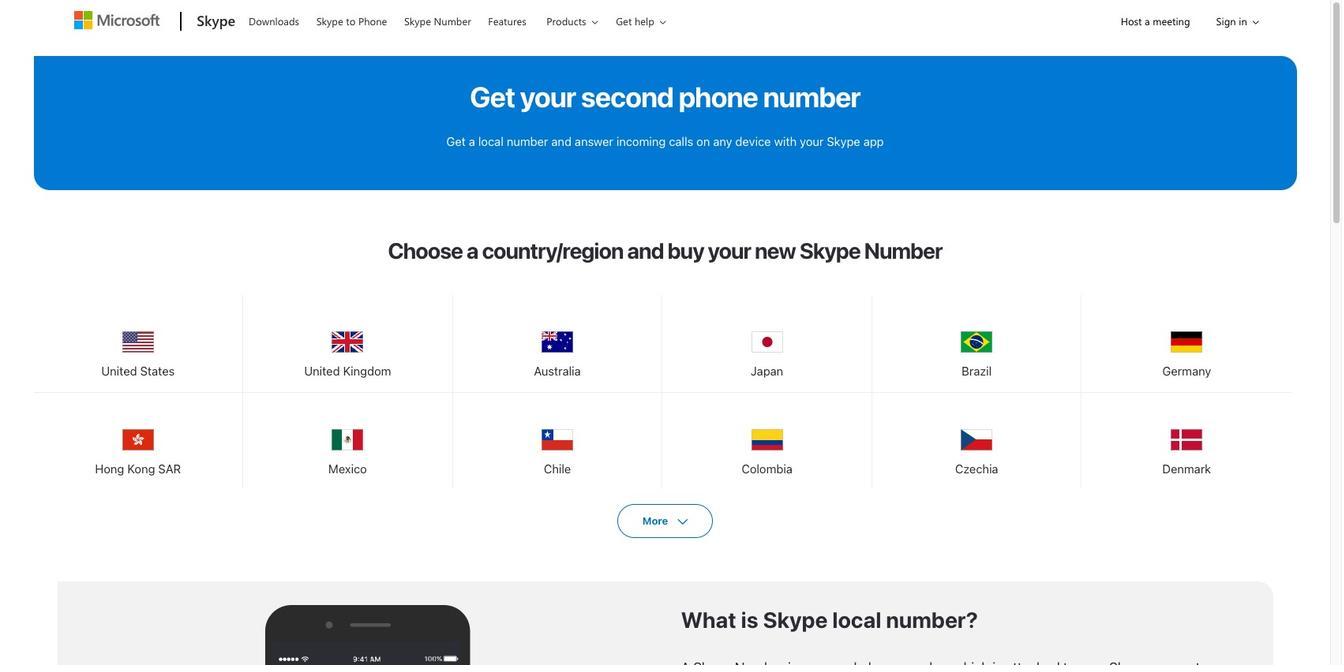 Task type: locate. For each thing, give the bounding box(es) containing it.
united for united kingdom
[[304, 364, 340, 378]]

skype right phone
[[404, 14, 431, 28]]

local
[[478, 134, 504, 149], [832, 607, 881, 633]]

a for choose
[[466, 238, 478, 264]]

au image
[[542, 327, 573, 359]]

1 horizontal spatial number
[[864, 238, 942, 264]]

hk image
[[122, 425, 154, 456]]

1 horizontal spatial number
[[763, 80, 860, 114]]

australia link
[[453, 295, 662, 390]]

0 vertical spatial your
[[520, 80, 576, 114]]

a inside the "host a meeting" "link"
[[1145, 14, 1150, 28]]

on
[[696, 134, 710, 149]]

sign in button
[[1204, 1, 1264, 41]]

1 vertical spatial your
[[800, 134, 824, 149]]

states
[[140, 364, 175, 378]]

2 vertical spatial get
[[446, 134, 466, 149]]

get for get help
[[616, 14, 632, 28]]

1 vertical spatial and
[[627, 238, 664, 264]]

2 horizontal spatial get
[[616, 14, 632, 28]]

0 horizontal spatial number
[[507, 134, 548, 149]]

and left answer
[[551, 134, 572, 149]]

mx image
[[332, 425, 363, 456]]

0 horizontal spatial number
[[434, 14, 471, 28]]

hong kong sar
[[95, 462, 181, 476]]

jp image
[[751, 327, 783, 359]]

1 horizontal spatial your
[[708, 238, 751, 264]]

number?
[[886, 607, 978, 633]]

0 horizontal spatial united
[[101, 364, 137, 378]]

czechia link
[[872, 393, 1081, 488]]

mexico link
[[243, 393, 452, 488]]

number
[[434, 14, 471, 28], [864, 238, 942, 264]]

1 vertical spatial a
[[469, 134, 475, 149]]

united
[[101, 364, 137, 378], [304, 364, 340, 378]]

colombia link
[[663, 393, 871, 488]]

2 united from the left
[[304, 364, 340, 378]]

skype number
[[404, 14, 471, 28]]

number up with
[[763, 80, 860, 114]]

get your second phone number
[[470, 80, 860, 114]]

colombia
[[742, 462, 793, 476]]

br image
[[961, 327, 992, 359]]

downloads link
[[242, 1, 306, 39]]

host
[[1121, 14, 1142, 28]]

cz image
[[961, 425, 992, 456]]

your right buy at top
[[708, 238, 751, 264]]

1 horizontal spatial local
[[832, 607, 881, 633]]

skype left to
[[316, 14, 343, 28]]

0 horizontal spatial your
[[520, 80, 576, 114]]

your right with
[[800, 134, 824, 149]]

get a local number and answer incoming calls on any device with your skype app
[[446, 134, 884, 149]]

your
[[520, 80, 576, 114], [800, 134, 824, 149], [708, 238, 751, 264]]

a
[[1145, 14, 1150, 28], [469, 134, 475, 149], [466, 238, 478, 264]]

skype right the is in the bottom of the page
[[763, 607, 828, 633]]

de image
[[1171, 327, 1203, 359]]

mexico
[[328, 462, 367, 476]]

cl image
[[542, 425, 573, 456]]

0 vertical spatial get
[[616, 14, 632, 28]]

get inside dropdown button
[[616, 14, 632, 28]]

and left buy at top
[[627, 238, 664, 264]]

1 vertical spatial get
[[470, 80, 515, 114]]

0 horizontal spatial local
[[478, 134, 504, 149]]

2 horizontal spatial your
[[800, 134, 824, 149]]

2 vertical spatial a
[[466, 238, 478, 264]]

brazil link
[[872, 295, 1081, 390]]

device
[[735, 134, 771, 149]]

in
[[1239, 14, 1247, 28]]

1 vertical spatial number
[[507, 134, 548, 149]]

buy
[[668, 238, 704, 264]]

0 horizontal spatial and
[[551, 134, 572, 149]]

number left answer
[[507, 134, 548, 149]]

0 vertical spatial a
[[1145, 14, 1150, 28]]

help
[[635, 14, 654, 28]]

0 vertical spatial number
[[434, 14, 471, 28]]

0 horizontal spatial get
[[446, 134, 466, 149]]

1 horizontal spatial get
[[470, 80, 515, 114]]

skype left downloads
[[197, 11, 235, 30]]

skype to phone link
[[309, 1, 394, 39]]

choose a country/region and buy your new skype number
[[388, 238, 942, 264]]

united down us icon
[[101, 364, 137, 378]]

chile
[[544, 462, 571, 476]]

sign
[[1216, 14, 1236, 28]]

united inside "link"
[[101, 364, 137, 378]]

sar
[[158, 462, 181, 476]]

skype link
[[189, 1, 240, 43]]

united down gb image
[[304, 364, 340, 378]]

microsoft image
[[74, 11, 160, 29]]

what
[[681, 607, 736, 633]]

is
[[741, 607, 758, 633]]

your up answer
[[520, 80, 576, 114]]

get
[[616, 14, 632, 28], [470, 80, 515, 114], [446, 134, 466, 149]]

features link
[[481, 1, 533, 39]]

and
[[551, 134, 572, 149], [627, 238, 664, 264]]

skype right new
[[800, 238, 860, 264]]

second
[[581, 80, 673, 114]]

chile link
[[453, 393, 662, 488]]

gb image
[[332, 327, 363, 359]]

1 united from the left
[[101, 364, 137, 378]]

1 horizontal spatial and
[[627, 238, 664, 264]]

number
[[763, 80, 860, 114], [507, 134, 548, 149]]

1 horizontal spatial united
[[304, 364, 340, 378]]

features
[[488, 14, 526, 28]]

dk image
[[1171, 425, 1203, 456]]

skype
[[197, 11, 235, 30], [316, 14, 343, 28], [404, 14, 431, 28], [827, 134, 860, 149], [800, 238, 860, 264], [763, 607, 828, 633]]

get help button
[[606, 1, 679, 41]]

new
[[755, 238, 796, 264]]

co image
[[751, 425, 783, 456]]



Task type: vqa. For each thing, say whether or not it's contained in the screenshot.
the miles. in the left of the page
no



Task type: describe. For each thing, give the bounding box(es) containing it.
more button
[[617, 505, 713, 539]]

brazil
[[962, 364, 992, 378]]

phone
[[358, 14, 387, 28]]

kingdom
[[343, 364, 391, 378]]

with
[[774, 134, 797, 149]]

skype to phone
[[316, 14, 387, 28]]

united for united states
[[101, 364, 137, 378]]

get for get a local number and answer incoming calls on any device with your skype app
[[446, 134, 466, 149]]

kong
[[127, 462, 155, 476]]

meeting
[[1153, 14, 1190, 28]]

us image
[[122, 327, 154, 359]]

host a meeting link
[[1107, 1, 1204, 41]]

australia
[[534, 364, 581, 378]]

1 vertical spatial number
[[864, 238, 942, 264]]

a for host
[[1145, 14, 1150, 28]]

products button
[[536, 1, 611, 41]]

skype left app
[[827, 134, 860, 149]]

sign in
[[1216, 14, 1247, 28]]

united kingdom link
[[243, 295, 452, 390]]

united kingdom
[[304, 364, 391, 378]]

japan
[[751, 364, 783, 378]]

what is skype local number?
[[681, 607, 978, 633]]

united states link
[[34, 295, 242, 390]]

2 vertical spatial your
[[708, 238, 751, 264]]

country/region
[[482, 238, 623, 264]]

downloads
[[249, 14, 299, 28]]

to
[[346, 14, 356, 28]]

united states
[[101, 364, 175, 378]]

japan link
[[663, 295, 871, 390]]

more
[[643, 515, 668, 528]]

czechia
[[955, 462, 998, 476]]

denmark
[[1162, 462, 1211, 476]]

0 vertical spatial number
[[763, 80, 860, 114]]

choose a country/region and buy your new skype number element
[[34, 295, 1297, 491]]

a for get
[[469, 134, 475, 149]]

0 vertical spatial and
[[551, 134, 572, 149]]

0 vertical spatial local
[[478, 134, 504, 149]]

get help
[[616, 14, 654, 28]]

host a meeting
[[1121, 14, 1190, 28]]

phone
[[679, 80, 758, 114]]

hong kong sar link
[[34, 393, 242, 488]]

any
[[713, 134, 732, 149]]

hong
[[95, 462, 124, 476]]

skype number link
[[397, 1, 478, 39]]

germany
[[1162, 364, 1211, 378]]

germany link
[[1082, 295, 1292, 390]]

app
[[863, 134, 884, 149]]

products
[[547, 14, 586, 28]]

get for get your second phone number
[[470, 80, 515, 114]]

incoming
[[616, 134, 666, 149]]

choose
[[388, 238, 463, 264]]

calls
[[669, 134, 693, 149]]

answer
[[575, 134, 613, 149]]

denmark link
[[1082, 393, 1292, 488]]

1 vertical spatial local
[[832, 607, 881, 633]]



